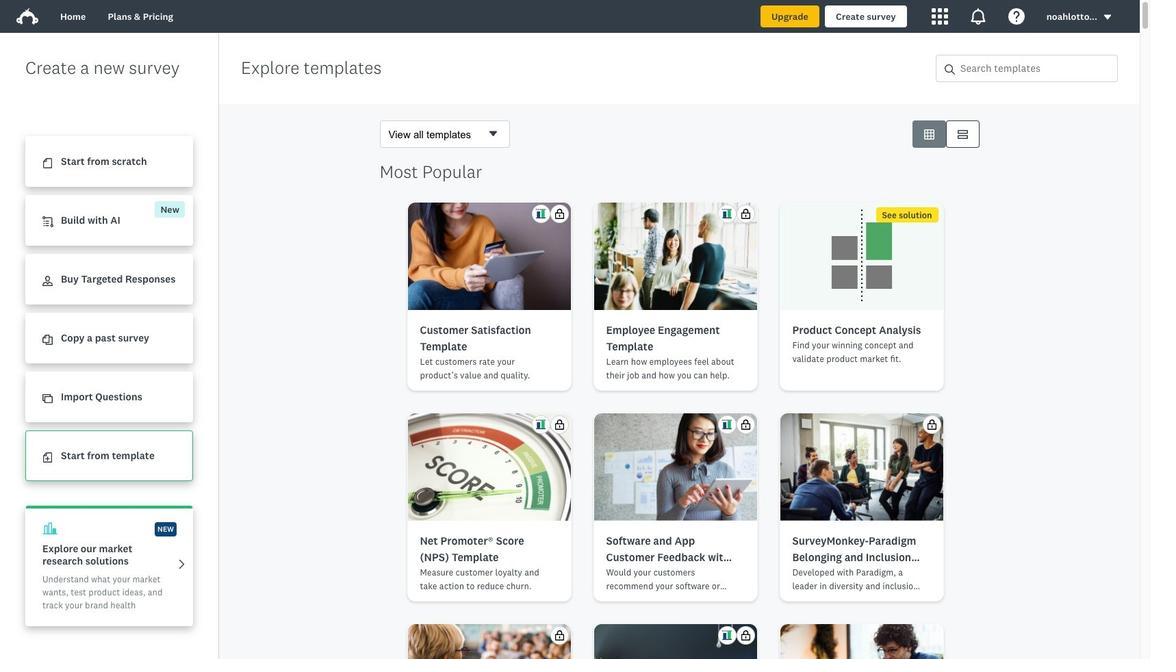 Task type: describe. For each thing, give the bounding box(es) containing it.
user image
[[42, 276, 53, 286]]

notification center icon image
[[970, 8, 987, 25]]

documentplus image
[[42, 453, 53, 463]]

surveymonkey-paradigm belonging and inclusion template image
[[780, 414, 943, 521]]

net promoter® score (nps) template image
[[408, 414, 571, 521]]

documentclone image
[[42, 335, 53, 345]]

grid image
[[924, 129, 935, 139]]

help icon image
[[1009, 8, 1025, 25]]



Task type: locate. For each thing, give the bounding box(es) containing it.
textboxmultiple image
[[958, 129, 968, 139]]

product concept analysis image
[[780, 203, 943, 310]]

search image
[[945, 64, 955, 74]]

lock image
[[554, 209, 565, 219], [741, 209, 751, 219], [927, 420, 937, 430], [554, 631, 565, 641]]

chevronright image
[[177, 559, 187, 570]]

lock image for net promoter® score (nps) template 'image'
[[554, 420, 565, 430]]

lock image for software and app customer feedback with nps® image
[[741, 420, 751, 430]]

2 brand logo image from the top
[[16, 8, 38, 25]]

1 brand logo image from the top
[[16, 5, 38, 27]]

Search templates field
[[955, 55, 1118, 82]]

brand logo image
[[16, 5, 38, 27], [16, 8, 38, 25]]

lock image
[[554, 420, 565, 430], [741, 420, 751, 430], [741, 631, 751, 641]]

dropdown arrow icon image
[[1103, 12, 1113, 22], [1105, 15, 1112, 20]]

clone image
[[42, 394, 53, 404]]

document image
[[42, 158, 53, 169]]

customer satisfaction template image
[[408, 203, 571, 310]]

employee engagement template image
[[594, 203, 757, 310]]

products icon image
[[932, 8, 948, 25], [932, 8, 948, 25]]

software and app customer feedback with nps® image
[[594, 414, 757, 521]]



Task type: vqa. For each thing, say whether or not it's contained in the screenshot.
Search Surveys field
no



